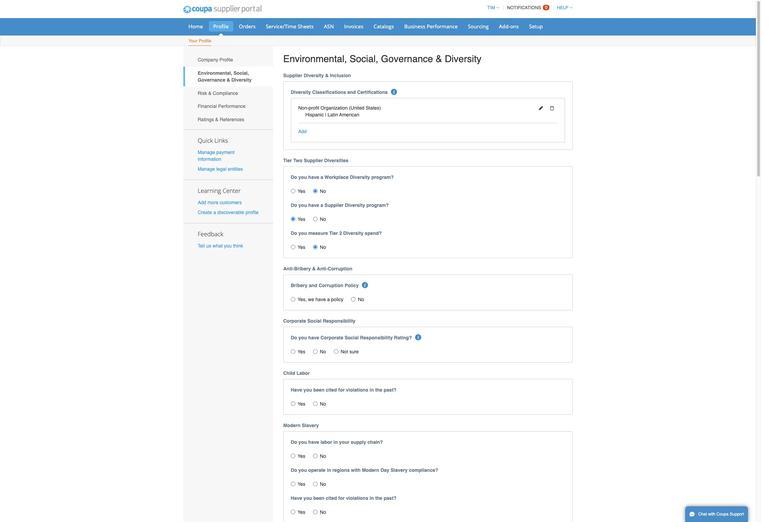 Task type: describe. For each thing, give the bounding box(es) containing it.
with inside button
[[708, 512, 716, 517]]

add for add more customers
[[198, 200, 206, 205]]

do for do you have corporate social responsibility rating?
[[291, 335, 297, 341]]

0 vertical spatial modern
[[283, 423, 301, 428]]

center
[[223, 186, 241, 195]]

links
[[215, 136, 228, 144]]

classifications
[[312, 89, 346, 95]]

add for add
[[298, 129, 307, 134]]

us
[[206, 243, 211, 249]]

tell us what you think button
[[198, 243, 243, 249]]

inclusion
[[330, 73, 351, 78]]

additional information image for do you have corporate social responsibility rating?
[[415, 335, 421, 341]]

chat with coupa support button
[[686, 507, 749, 522]]

additional information image
[[391, 89, 397, 95]]

learning
[[198, 186, 221, 195]]

compliance?
[[409, 468, 438, 473]]

notifications 0
[[507, 5, 548, 10]]

workplace
[[325, 175, 349, 180]]

profile for your profile
[[199, 38, 211, 43]]

0 vertical spatial bribery
[[294, 266, 311, 272]]

a for yes, we have a policy
[[327, 297, 330, 302]]

service/time sheets link
[[262, 21, 318, 31]]

create
[[198, 210, 212, 215]]

profile for company profile
[[220, 57, 233, 63]]

not sure
[[341, 349, 359, 355]]

policy
[[331, 297, 344, 302]]

8 yes from the top
[[298, 510, 306, 515]]

financial performance
[[198, 104, 246, 109]]

yes, we have a policy
[[298, 297, 344, 302]]

quick
[[198, 136, 213, 144]]

tim
[[488, 5, 495, 10]]

edit image
[[539, 106, 544, 111]]

spend?
[[365, 231, 382, 236]]

information
[[198, 156, 221, 162]]

1 vertical spatial social
[[345, 335, 359, 341]]

a for do you have a workplace diversity program?
[[321, 175, 323, 180]]

0
[[545, 5, 548, 10]]

2 for from the top
[[338, 496, 345, 501]]

1 have you been cited for violations in the past? from the top
[[291, 387, 397, 393]]

0 horizontal spatial with
[[351, 468, 361, 473]]

orders
[[239, 23, 256, 30]]

references
[[220, 117, 244, 122]]

setup
[[529, 23, 543, 30]]

remove image
[[550, 106, 555, 111]]

0 horizontal spatial tier
[[283, 158, 292, 163]]

have for policy
[[316, 297, 326, 302]]

1 vertical spatial supplier
[[304, 158, 323, 163]]

company profile
[[198, 57, 233, 63]]

support
[[730, 512, 744, 517]]

policy
[[345, 283, 359, 288]]

latin
[[328, 112, 338, 118]]

profile link
[[209, 21, 233, 31]]

certifications
[[357, 89, 388, 95]]

0 horizontal spatial environmental, social, governance & diversity
[[198, 70, 252, 83]]

add-
[[499, 23, 510, 30]]

2 yes from the top
[[298, 217, 306, 222]]

& down business performance at the right of page
[[436, 53, 442, 64]]

a for do you have a supplier diversity program?
[[321, 203, 323, 208]]

compliance
[[213, 90, 238, 96]]

|
[[325, 112, 326, 118]]

operate
[[308, 468, 326, 473]]

sure
[[350, 349, 359, 355]]

risk
[[198, 90, 207, 96]]

do for do you have a workplace diversity program?
[[291, 175, 297, 180]]

sheets
[[298, 23, 314, 30]]

tier two supplier diversities
[[283, 158, 349, 163]]

have for workplace
[[308, 175, 319, 180]]

corporate social responsibility
[[283, 318, 356, 324]]

risk & compliance
[[198, 90, 238, 96]]

do for do you have labor in your supply chain?
[[291, 440, 297, 445]]

service/time
[[266, 23, 297, 30]]

0 vertical spatial corruption
[[328, 266, 353, 272]]

service/time sheets
[[266, 23, 314, 30]]

7 yes from the top
[[298, 482, 306, 487]]

navigation containing notifications 0
[[485, 1, 573, 14]]

feedback
[[198, 230, 223, 238]]

hispanic
[[306, 112, 324, 118]]

do for do you have a supplier diversity program?
[[291, 203, 297, 208]]

profit
[[309, 105, 319, 111]]

a right create
[[213, 210, 216, 215]]

1 vertical spatial tier
[[329, 231, 338, 236]]

1 anti- from the left
[[283, 266, 294, 272]]

2 past? from the top
[[384, 496, 397, 501]]

sourcing link
[[464, 21, 493, 31]]

american
[[339, 112, 359, 118]]

coupa
[[717, 512, 729, 517]]

rating?
[[394, 335, 412, 341]]

labor
[[321, 440, 332, 445]]

manage payment information link
[[198, 149, 235, 162]]

add more customers
[[198, 200, 242, 205]]

1 vertical spatial bribery
[[291, 283, 308, 288]]

invoices
[[344, 23, 364, 30]]

invoices link
[[340, 21, 368, 31]]

0 vertical spatial responsibility
[[323, 318, 356, 324]]

anti-bribery & anti-corruption
[[283, 266, 353, 272]]

do you have a workplace diversity program?
[[291, 175, 394, 180]]

day
[[381, 468, 389, 473]]

orders link
[[235, 21, 260, 31]]

profile inside profile link
[[213, 23, 229, 30]]

1 vertical spatial corruption
[[319, 283, 343, 288]]

2 the from the top
[[375, 496, 383, 501]]

manage legal entities
[[198, 166, 243, 172]]

asn link
[[320, 21, 338, 31]]

yes,
[[298, 297, 307, 302]]

program? for do you have a workplace diversity program?
[[372, 175, 394, 180]]

2 cited from the top
[[326, 496, 337, 501]]

notifications
[[507, 5, 541, 10]]

2 have from the top
[[291, 496, 302, 501]]

1 cited from the top
[[326, 387, 337, 393]]

labor
[[297, 371, 310, 376]]

do you measure tier 2 diversity spend?
[[291, 231, 382, 236]]

do you have labor in your supply chain?
[[291, 440, 383, 445]]

1 horizontal spatial and
[[348, 89, 356, 95]]

united
[[351, 105, 365, 111]]

1 been from the top
[[313, 387, 325, 393]]

create a discoverable profile link
[[198, 210, 259, 215]]

add-ons link
[[495, 21, 524, 31]]

& right ratings
[[215, 117, 219, 122]]

your
[[189, 38, 198, 43]]

company
[[198, 57, 218, 63]]

performance for financial performance
[[218, 104, 246, 109]]

legal
[[216, 166, 227, 172]]

your
[[339, 440, 350, 445]]

tim link
[[485, 5, 499, 10]]

catalogs link
[[369, 21, 399, 31]]

& up the risk & compliance link at the top left
[[227, 77, 230, 83]]

sourcing
[[468, 23, 489, 30]]

your profile
[[189, 38, 211, 43]]



Task type: vqa. For each thing, say whether or not it's contained in the screenshot.
Add icon
no



Task type: locate. For each thing, give the bounding box(es) containing it.
1 horizontal spatial responsibility
[[360, 335, 393, 341]]

a left workplace at the top left of page
[[321, 175, 323, 180]]

1 horizontal spatial social,
[[350, 53, 379, 64]]

1 have from the top
[[291, 387, 302, 393]]

1 horizontal spatial additional information image
[[415, 335, 421, 341]]

1 vertical spatial social,
[[234, 70, 249, 76]]

1 vertical spatial performance
[[218, 104, 246, 109]]

chat with coupa support
[[699, 512, 744, 517]]

0 horizontal spatial social
[[308, 318, 322, 324]]

learning center
[[198, 186, 241, 195]]

with right regions
[[351, 468, 361, 473]]

1 vertical spatial modern
[[362, 468, 379, 473]]

0 vertical spatial and
[[348, 89, 356, 95]]

1 vertical spatial manage
[[198, 166, 215, 172]]

)
[[379, 105, 381, 111]]

1 horizontal spatial performance
[[427, 23, 458, 30]]

corporate down yes,
[[283, 318, 306, 324]]

tell us what you think
[[198, 243, 243, 249]]

business performance
[[404, 23, 458, 30]]

0 vertical spatial with
[[351, 468, 361, 473]]

0 vertical spatial environmental,
[[283, 53, 347, 64]]

help link
[[554, 5, 573, 10]]

business
[[404, 23, 426, 30]]

2 anti- from the left
[[317, 266, 328, 272]]

navigation
[[485, 1, 573, 14]]

have
[[308, 175, 319, 180], [308, 203, 319, 208], [316, 297, 326, 302], [308, 335, 319, 341], [308, 440, 319, 445]]

0 vertical spatial been
[[313, 387, 325, 393]]

chain?
[[368, 440, 383, 445]]

environmental, social, governance & diversity up compliance
[[198, 70, 252, 83]]

0 vertical spatial the
[[375, 387, 383, 393]]

have right we
[[316, 297, 326, 302]]

child labor
[[283, 371, 310, 376]]

manage for manage legal entities
[[198, 166, 215, 172]]

1 vertical spatial responsibility
[[360, 335, 393, 341]]

1 horizontal spatial supplier
[[304, 158, 323, 163]]

0 vertical spatial slavery
[[302, 423, 319, 428]]

ratings & references link
[[183, 113, 273, 126]]

you inside button
[[224, 243, 232, 249]]

1 vertical spatial been
[[313, 496, 325, 501]]

have
[[291, 387, 302, 393], [291, 496, 302, 501]]

1 horizontal spatial corporate
[[321, 335, 344, 341]]

0 vertical spatial profile
[[213, 23, 229, 30]]

& right risk
[[208, 90, 212, 96]]

with right chat
[[708, 512, 716, 517]]

1 horizontal spatial tier
[[329, 231, 338, 236]]

add-ons
[[499, 23, 519, 30]]

performance right business in the top of the page
[[427, 23, 458, 30]]

do
[[291, 175, 297, 180], [291, 203, 297, 208], [291, 231, 297, 236], [291, 335, 297, 341], [291, 440, 297, 445], [291, 468, 297, 473]]

supply
[[351, 440, 366, 445]]

environmental, social, governance & diversity link
[[183, 66, 273, 87]]

1 vertical spatial additional information image
[[415, 335, 421, 341]]

diversity
[[445, 53, 482, 64], [304, 73, 324, 78], [232, 77, 252, 83], [291, 89, 311, 95], [350, 175, 370, 180], [345, 203, 365, 208], [343, 231, 364, 236]]

social, up inclusion
[[350, 53, 379, 64]]

performance for business performance
[[427, 23, 458, 30]]

we
[[308, 297, 314, 302]]

financial performance link
[[183, 100, 273, 113]]

governance
[[381, 53, 433, 64], [198, 77, 225, 83]]

profile up environmental, social, governance & diversity link
[[220, 57, 233, 63]]

1 horizontal spatial environmental,
[[283, 53, 347, 64]]

& left inclusion
[[325, 73, 329, 78]]

states
[[366, 105, 379, 111]]

have for supplier
[[308, 203, 319, 208]]

additional information image
[[362, 282, 368, 288], [415, 335, 421, 341]]

add
[[298, 129, 307, 134], [198, 200, 206, 205]]

1 vertical spatial and
[[309, 283, 317, 288]]

0 horizontal spatial responsibility
[[323, 318, 356, 324]]

0 vertical spatial past?
[[384, 387, 397, 393]]

company profile link
[[183, 53, 273, 66]]

modern
[[283, 423, 301, 428], [362, 468, 379, 473]]

have left labor
[[308, 440, 319, 445]]

1 vertical spatial past?
[[384, 496, 397, 501]]

5 yes from the top
[[298, 401, 306, 407]]

additional information image for bribery and corruption policy
[[362, 282, 368, 288]]

more
[[208, 200, 219, 205]]

6 do from the top
[[291, 468, 297, 473]]

add up create
[[198, 200, 206, 205]]

coupa supplier portal image
[[178, 1, 266, 18]]

think
[[233, 243, 243, 249]]

0 horizontal spatial add
[[198, 200, 206, 205]]

1 vertical spatial corporate
[[321, 335, 344, 341]]

0 horizontal spatial and
[[309, 283, 317, 288]]

do you operate in regions with modern day slavery compliance?
[[291, 468, 438, 473]]

0 horizontal spatial corporate
[[283, 318, 306, 324]]

1 vertical spatial violations
[[346, 496, 368, 501]]

social down we
[[308, 318, 322, 324]]

customers
[[220, 200, 242, 205]]

1 vertical spatial have
[[291, 496, 302, 501]]

responsibility up the do you have corporate social responsibility rating?
[[323, 318, 356, 324]]

and up (
[[348, 89, 356, 95]]

have for social
[[308, 335, 319, 341]]

slavery up 'do you have labor in your supply chain?'
[[302, 423, 319, 428]]

performance up the references
[[218, 104, 246, 109]]

0 vertical spatial performance
[[427, 23, 458, 30]]

been
[[313, 387, 325, 393], [313, 496, 325, 501]]

6 yes from the top
[[298, 454, 306, 459]]

catalogs
[[374, 23, 394, 30]]

child
[[283, 371, 295, 376]]

1 vertical spatial governance
[[198, 77, 225, 83]]

1 yes from the top
[[298, 189, 306, 194]]

1 horizontal spatial with
[[708, 512, 716, 517]]

have down corporate social responsibility
[[308, 335, 319, 341]]

do you have corporate social responsibility rating?
[[291, 335, 412, 341]]

1 horizontal spatial add
[[298, 129, 307, 134]]

home
[[189, 23, 203, 30]]

corruption up policy
[[328, 266, 353, 272]]

3 do from the top
[[291, 231, 297, 236]]

manage for manage payment information
[[198, 149, 215, 155]]

chat
[[699, 512, 707, 517]]

a up measure
[[321, 203, 323, 208]]

help
[[557, 5, 569, 10]]

yes
[[298, 189, 306, 194], [298, 217, 306, 222], [298, 245, 306, 250], [298, 349, 306, 355], [298, 401, 306, 407], [298, 454, 306, 459], [298, 482, 306, 487], [298, 510, 306, 515]]

1 the from the top
[[375, 387, 383, 393]]

program? for do you have a supplier diversity program?
[[367, 203, 389, 208]]

you
[[299, 175, 307, 180], [299, 203, 307, 208], [299, 231, 307, 236], [224, 243, 232, 249], [299, 335, 307, 341], [304, 387, 312, 393], [299, 440, 307, 445], [299, 468, 307, 473], [304, 496, 312, 501]]

manage down information
[[198, 166, 215, 172]]

1 horizontal spatial anti-
[[317, 266, 328, 272]]

1 vertical spatial profile
[[199, 38, 211, 43]]

a left policy on the bottom left of the page
[[327, 297, 330, 302]]

1 vertical spatial the
[[375, 496, 383, 501]]

0 vertical spatial tier
[[283, 158, 292, 163]]

corporate up 'not'
[[321, 335, 344, 341]]

0 vertical spatial manage
[[198, 149, 215, 155]]

1 vertical spatial slavery
[[391, 468, 408, 473]]

governance down business in the top of the page
[[381, 53, 433, 64]]

financial
[[198, 104, 217, 109]]

bribery
[[294, 266, 311, 272], [291, 283, 308, 288]]

4 do from the top
[[291, 335, 297, 341]]

0 vertical spatial additional information image
[[362, 282, 368, 288]]

manage up information
[[198, 149, 215, 155]]

2 have you been cited for violations in the past? from the top
[[291, 496, 397, 501]]

bribery up bribery and corruption policy
[[294, 266, 311, 272]]

0 horizontal spatial anti-
[[283, 266, 294, 272]]

asn
[[324, 23, 334, 30]]

1 for from the top
[[338, 387, 345, 393]]

in
[[370, 387, 374, 393], [334, 440, 338, 445], [327, 468, 331, 473], [370, 496, 374, 501]]

do for do you operate in regions with modern day slavery compliance?
[[291, 468, 297, 473]]

& up bribery and corruption policy
[[312, 266, 316, 272]]

0 vertical spatial social
[[308, 318, 322, 324]]

social, down company profile link
[[234, 70, 249, 76]]

0 vertical spatial supplier
[[283, 73, 303, 78]]

additional information image right rating?
[[415, 335, 421, 341]]

2 manage from the top
[[198, 166, 215, 172]]

have down tier two supplier diversities
[[308, 175, 319, 180]]

regions
[[333, 468, 350, 473]]

1 vertical spatial program?
[[367, 203, 389, 208]]

environmental, social, governance & diversity down catalogs
[[283, 53, 482, 64]]

1 vertical spatial cited
[[326, 496, 337, 501]]

0 vertical spatial violations
[[346, 387, 368, 393]]

responsibility left rating?
[[360, 335, 393, 341]]

2 do from the top
[[291, 203, 297, 208]]

0 vertical spatial program?
[[372, 175, 394, 180]]

0 horizontal spatial modern
[[283, 423, 301, 428]]

ratings & references
[[198, 117, 244, 122]]

2 vertical spatial supplier
[[325, 203, 344, 208]]

0 horizontal spatial environmental,
[[198, 70, 232, 76]]

measure
[[308, 231, 328, 236]]

modern slavery
[[283, 423, 319, 428]]

1 vertical spatial with
[[708, 512, 716, 517]]

None radio
[[291, 189, 295, 193], [313, 189, 318, 193], [291, 217, 295, 221], [291, 245, 295, 249], [313, 245, 318, 249], [291, 454, 295, 459], [313, 482, 318, 487], [291, 510, 295, 515], [291, 189, 295, 193], [313, 189, 318, 193], [291, 217, 295, 221], [291, 245, 295, 249], [313, 245, 318, 249], [291, 454, 295, 459], [313, 482, 318, 487], [291, 510, 295, 515]]

0 horizontal spatial social,
[[234, 70, 249, 76]]

0 vertical spatial have
[[291, 387, 302, 393]]

profile right your
[[199, 38, 211, 43]]

have for in
[[308, 440, 319, 445]]

with
[[351, 468, 361, 473], [708, 512, 716, 517]]

profile inside your profile 'link'
[[199, 38, 211, 43]]

social up the not sure
[[345, 335, 359, 341]]

do you have a supplier diversity program?
[[291, 203, 389, 208]]

(
[[349, 105, 351, 111]]

governance up risk & compliance
[[198, 77, 225, 83]]

tier left 2
[[329, 231, 338, 236]]

0 vertical spatial add
[[298, 129, 307, 134]]

and up we
[[309, 283, 317, 288]]

profile
[[246, 210, 259, 215]]

additional information image right policy
[[362, 282, 368, 288]]

2 violations from the top
[[346, 496, 368, 501]]

1 horizontal spatial environmental, social, governance & diversity
[[283, 53, 482, 64]]

3 yes from the top
[[298, 245, 306, 250]]

1 vertical spatial add
[[198, 200, 206, 205]]

non-profit organization ( united states ) hispanic | latin american
[[298, 105, 381, 118]]

have up measure
[[308, 203, 319, 208]]

add down hispanic
[[298, 129, 307, 134]]

environmental, up the supplier diversity & inclusion
[[283, 53, 347, 64]]

0 vertical spatial environmental, social, governance & diversity
[[283, 53, 482, 64]]

0 horizontal spatial governance
[[198, 77, 225, 83]]

1 manage from the top
[[198, 149, 215, 155]]

1 vertical spatial have you been cited for violations in the past?
[[291, 496, 397, 501]]

1 horizontal spatial modern
[[362, 468, 379, 473]]

past?
[[384, 387, 397, 393], [384, 496, 397, 501]]

0 vertical spatial governance
[[381, 53, 433, 64]]

1 vertical spatial for
[[338, 496, 345, 501]]

the
[[375, 387, 383, 393], [375, 496, 383, 501]]

0 vertical spatial for
[[338, 387, 345, 393]]

1 do from the top
[[291, 175, 297, 180]]

social,
[[350, 53, 379, 64], [234, 70, 249, 76]]

2 vertical spatial profile
[[220, 57, 233, 63]]

business performance link
[[400, 21, 462, 31]]

0 horizontal spatial additional information image
[[362, 282, 368, 288]]

two
[[293, 158, 303, 163]]

supplier diversity & inclusion
[[283, 73, 351, 78]]

1 horizontal spatial social
[[345, 335, 359, 341]]

0 horizontal spatial supplier
[[283, 73, 303, 78]]

tier left two
[[283, 158, 292, 163]]

5 do from the top
[[291, 440, 297, 445]]

environmental, down company profile
[[198, 70, 232, 76]]

corruption up policy on the bottom left of the page
[[319, 283, 343, 288]]

1 horizontal spatial slavery
[[391, 468, 408, 473]]

manage inside the manage payment information
[[198, 149, 215, 155]]

profile inside company profile link
[[220, 57, 233, 63]]

1 past? from the top
[[384, 387, 397, 393]]

1 vertical spatial environmental,
[[198, 70, 232, 76]]

manage
[[198, 149, 215, 155], [198, 166, 215, 172]]

0 horizontal spatial performance
[[218, 104, 246, 109]]

setup link
[[525, 21, 548, 31]]

4 yes from the top
[[298, 349, 306, 355]]

None radio
[[313, 217, 318, 221], [291, 297, 295, 302], [351, 297, 356, 302], [291, 350, 295, 354], [313, 350, 318, 354], [334, 350, 338, 354], [291, 402, 295, 406], [313, 402, 318, 406], [313, 454, 318, 459], [291, 482, 295, 487], [313, 510, 318, 515], [313, 217, 318, 221], [291, 297, 295, 302], [351, 297, 356, 302], [291, 350, 295, 354], [313, 350, 318, 354], [334, 350, 338, 354], [291, 402, 295, 406], [313, 402, 318, 406], [313, 454, 318, 459], [291, 482, 295, 487], [313, 510, 318, 515]]

create a discoverable profile
[[198, 210, 259, 215]]

profile
[[213, 23, 229, 30], [199, 38, 211, 43], [220, 57, 233, 63]]

2 been from the top
[[313, 496, 325, 501]]

add more customers link
[[198, 200, 242, 205]]

slavery right the day
[[391, 468, 408, 473]]

1 horizontal spatial governance
[[381, 53, 433, 64]]

bribery up yes,
[[291, 283, 308, 288]]

profile down coupa supplier portal image
[[213, 23, 229, 30]]

quick links
[[198, 136, 228, 144]]

2 horizontal spatial supplier
[[325, 203, 344, 208]]

tell
[[198, 243, 205, 249]]

0 vertical spatial cited
[[326, 387, 337, 393]]

environmental, social, governance & diversity
[[283, 53, 482, 64], [198, 70, 252, 83]]

home link
[[184, 21, 208, 31]]

1 vertical spatial environmental, social, governance & diversity
[[198, 70, 252, 83]]

do for do you measure tier 2 diversity spend?
[[291, 231, 297, 236]]

2
[[339, 231, 342, 236]]

0 vertical spatial have you been cited for violations in the past?
[[291, 387, 397, 393]]

social
[[308, 318, 322, 324], [345, 335, 359, 341]]

0 horizontal spatial slavery
[[302, 423, 319, 428]]

1 violations from the top
[[346, 387, 368, 393]]

0 vertical spatial social,
[[350, 53, 379, 64]]

0 vertical spatial corporate
[[283, 318, 306, 324]]



